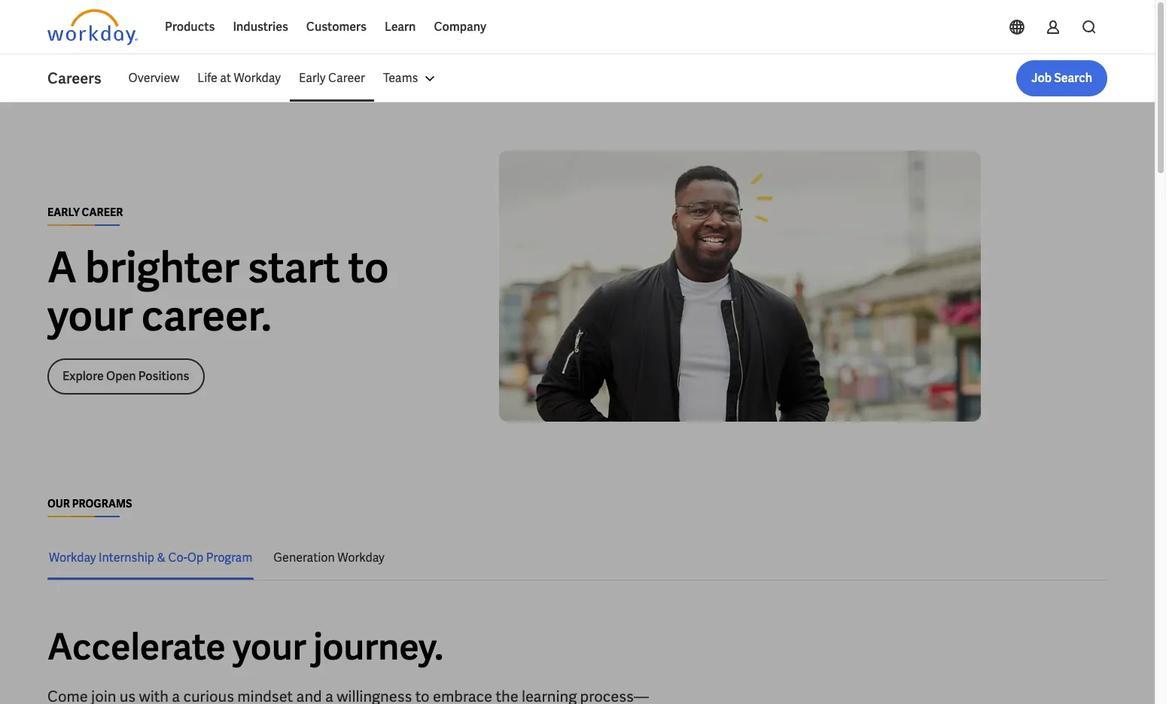 Task type: vqa. For each thing, say whether or not it's contained in the screenshot.
Job
yes



Task type: describe. For each thing, give the bounding box(es) containing it.
early career
[[47, 205, 123, 219]]

job
[[1032, 70, 1053, 86]]

job search link
[[1017, 60, 1108, 96]]

teams
[[383, 70, 418, 86]]

1 vertical spatial your
[[233, 624, 306, 671]]

job search
[[1032, 70, 1093, 86]]

explore
[[63, 368, 104, 384]]

company
[[434, 19, 487, 35]]

brighter
[[85, 240, 240, 295]]

early career link
[[290, 60, 374, 96]]

industries
[[233, 19, 288, 35]]

go to the homepage image
[[47, 9, 138, 45]]

career
[[328, 70, 365, 86]]

products button
[[156, 9, 224, 45]]

life
[[198, 70, 218, 86]]

op
[[187, 550, 204, 565]]

programs
[[72, 497, 132, 511]]

tab list containing workday internship & co-op program
[[47, 536, 1108, 580]]

program
[[206, 550, 253, 565]]

internship
[[99, 550, 155, 565]]

teams button
[[374, 60, 449, 96]]

overview
[[128, 70, 180, 86]]

open
[[106, 368, 136, 384]]

generation workday
[[274, 550, 385, 565]]

explore open positions link
[[47, 358, 205, 394]]

company button
[[425, 9, 496, 45]]

at
[[220, 70, 231, 86]]

1 horizontal spatial workday
[[234, 70, 281, 86]]

customers button
[[297, 9, 376, 45]]

life at workday link
[[189, 60, 290, 96]]

early career
[[299, 70, 365, 86]]



Task type: locate. For each thing, give the bounding box(es) containing it.
customers
[[307, 19, 367, 35]]

start
[[248, 240, 340, 295]]

our
[[47, 497, 70, 511]]

0 vertical spatial your
[[47, 288, 133, 343]]

generation
[[274, 550, 335, 565]]

accelerate your journey.
[[47, 624, 444, 671]]

positions
[[138, 368, 190, 384]]

your
[[47, 288, 133, 343], [233, 624, 306, 671]]

list
[[119, 60, 1108, 96]]

overview link
[[119, 60, 189, 96]]

co-
[[168, 550, 187, 565]]

a brighter start to your career.
[[47, 240, 389, 343]]

tab list
[[47, 536, 1108, 580]]

workday right at
[[234, 70, 281, 86]]

workday internship & co-op program
[[49, 550, 253, 565]]

life at workday - workday careers image
[[499, 151, 982, 422]]

our programs
[[47, 497, 132, 511]]

career
[[82, 205, 123, 219]]

to
[[349, 240, 389, 295]]

early
[[299, 70, 326, 86]]

explore open positions
[[63, 368, 190, 384]]

0 horizontal spatial your
[[47, 288, 133, 343]]

1 horizontal spatial your
[[233, 624, 306, 671]]

menu
[[119, 60, 449, 96]]

workday left internship
[[49, 550, 96, 565]]

workday right 'generation'
[[338, 550, 385, 565]]

&
[[157, 550, 166, 565]]

learn button
[[376, 9, 425, 45]]

industries button
[[224, 9, 297, 45]]

career.
[[141, 288, 272, 343]]

products
[[165, 19, 215, 35]]

learn
[[385, 19, 416, 35]]

life at workday
[[198, 70, 281, 86]]

your inside a brighter start to your career.
[[47, 288, 133, 343]]

careers
[[47, 69, 101, 88]]

search
[[1055, 70, 1093, 86]]

accelerate
[[47, 624, 226, 671]]

workday
[[234, 70, 281, 86], [49, 550, 96, 565], [338, 550, 385, 565]]

careers link
[[47, 68, 119, 89]]

early
[[47, 205, 80, 219]]

list containing overview
[[119, 60, 1108, 96]]

a
[[47, 240, 77, 295]]

0 horizontal spatial workday
[[49, 550, 96, 565]]

2 horizontal spatial workday
[[338, 550, 385, 565]]

journey.
[[314, 624, 444, 671]]

menu containing overview
[[119, 60, 449, 96]]



